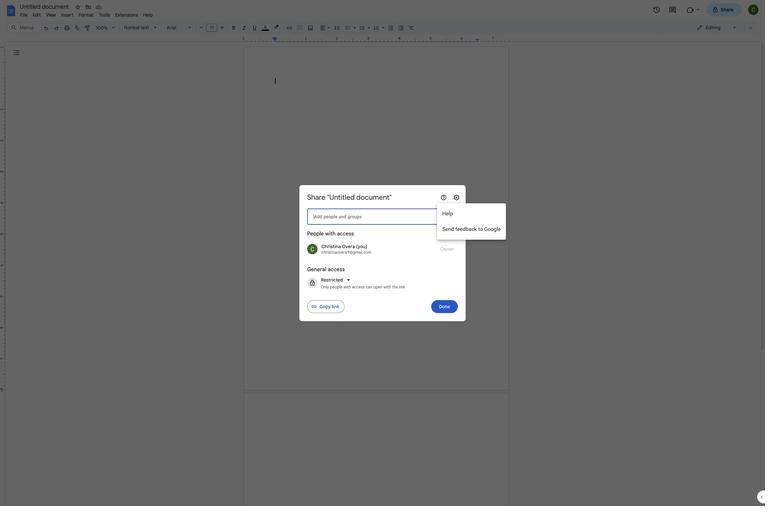 Task type: describe. For each thing, give the bounding box(es) containing it.
share. private to only me. image
[[713, 7, 719, 13]]

menu bar banner
[[0, 0, 766, 506]]

top margin image
[[0, 47, 5, 80]]

main toolbar
[[40, 0, 417, 307]]

menu bar inside menu bar banner
[[18, 8, 156, 19]]



Task type: vqa. For each thing, say whether or not it's contained in the screenshot.
presentation within list box
no



Task type: locate. For each thing, give the bounding box(es) containing it.
Star checkbox
[[73, 3, 83, 12]]

right margin image
[[476, 37, 509, 42]]

menu bar
[[18, 8, 156, 19]]

Menus field
[[8, 23, 41, 32]]

Rename text field
[[18, 3, 73, 10]]

left margin image
[[244, 37, 277, 42]]

bottom margin image
[[0, 357, 5, 390]]

application
[[0, 0, 766, 506]]



